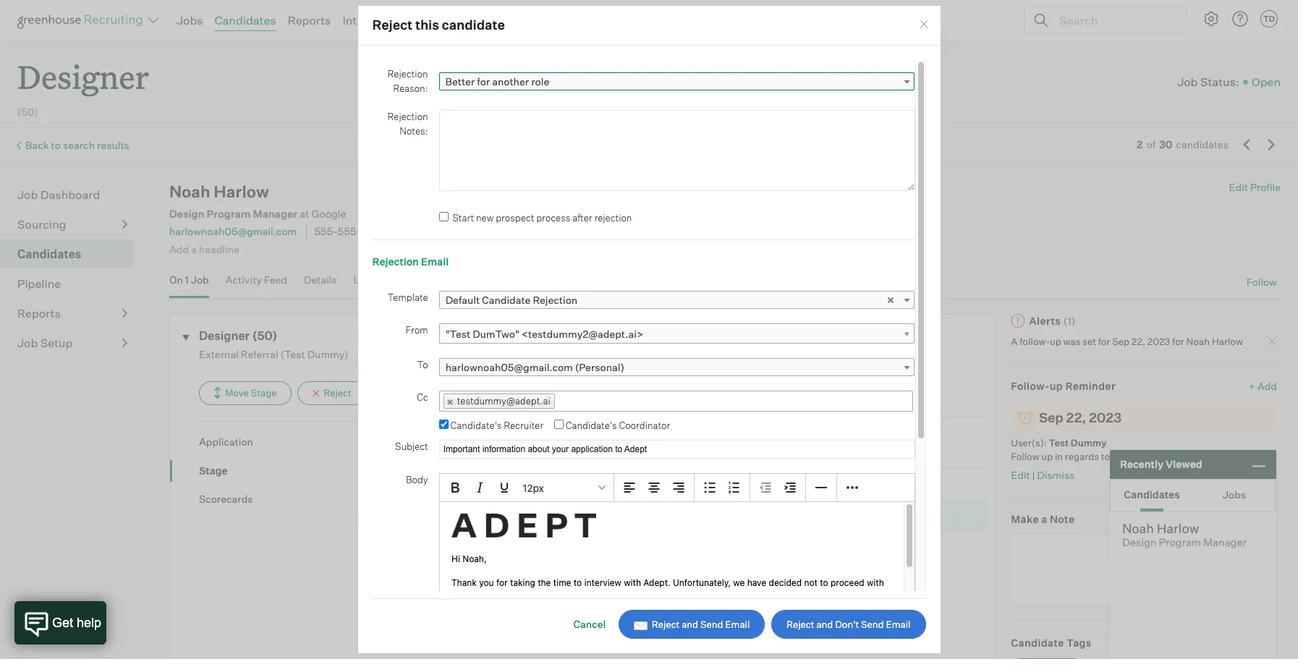 Task type: vqa. For each thing, say whether or not it's contained in the screenshot.
Rejection
yes



Task type: locate. For each thing, give the bounding box(es) containing it.
to right back
[[51, 139, 61, 151]]

0 horizontal spatial follow
[[1011, 451, 1040, 463]]

for inside better for another role link
[[477, 75, 490, 88]]

1 horizontal spatial manager
[[1204, 536, 1247, 549]]

none text field inside reject this candidate dialog
[[439, 110, 915, 191]]

"test dumtwo" <testdummy2@adept.ai> link
[[439, 323, 914, 344]]

reject and don't send email
[[787, 619, 911, 630]]

0 horizontal spatial candidate
[[482, 294, 531, 306]]

1 horizontal spatial for
[[1098, 336, 1110, 347]]

rejection up notes:
[[387, 111, 428, 122]]

3 toolbar from the left
[[750, 474, 806, 502]]

candidates link right "jobs" link
[[215, 13, 276, 27]]

1 horizontal spatial (50)
[[252, 328, 277, 343]]

profile
[[1250, 181, 1281, 193]]

manager inside noah harlow design program manager at google
[[253, 208, 298, 221]]

activity
[[225, 274, 262, 286]]

2 of 30 candidates
[[1137, 138, 1229, 151]]

designer (50)
[[199, 328, 277, 343]]

1 vertical spatial stage
[[199, 464, 228, 477]]

1 vertical spatial interview
[[693, 633, 737, 646]]

design inside noah harlow design program manager at google
[[169, 208, 205, 221]]

rejection up 'linkedin'
[[372, 256, 419, 268]]

reports down pipeline
[[17, 306, 61, 321]]

up left the was
[[1050, 336, 1061, 347]]

dumtwo"
[[473, 328, 519, 340]]

0 horizontal spatial design
[[169, 208, 205, 221]]

1 vertical spatial (50)
[[252, 328, 277, 343]]

2 horizontal spatial for
[[1172, 336, 1184, 347]]

rejection up "test dumtwo" <testdummy2@adept.ai>
[[533, 294, 578, 306]]

candidates down sourcing
[[17, 247, 81, 261]]

0 horizontal spatial program
[[207, 208, 251, 221]]

schedule interview
[[646, 609, 737, 621], [646, 633, 737, 646]]

0 horizontal spatial harlownoah05@gmail.com
[[169, 225, 297, 238]]

Search text field
[[1056, 10, 1173, 31]]

harlownoah05@gmail.com up headline
[[169, 225, 297, 238]]

edit
[[1229, 181, 1248, 193], [1011, 469, 1030, 481]]

1 vertical spatial reports
[[17, 306, 61, 321]]

job for job status:
[[1177, 74, 1198, 89]]

and down schedule all
[[682, 619, 698, 630]]

1 horizontal spatial harlownoah05@gmail.com
[[446, 361, 573, 373]]

tags
[[1067, 637, 1092, 649]]

0 vertical spatial to
[[51, 139, 61, 151]]

candidate left tags
[[1011, 637, 1064, 649]]

(gmt-07:00) pacific time (us & canada)
[[404, 225, 605, 238]]

0 vertical spatial interview
[[693, 609, 737, 621]]

start new prospect process after rejection
[[453, 212, 632, 223]]

add up the 'on'
[[169, 243, 189, 255]]

0 horizontal spatial harlow
[[214, 182, 269, 201]]

reports link left the integrations
[[288, 13, 331, 27]]

+ add link
[[1249, 379, 1277, 393]]

0 vertical spatial candidates
[[215, 13, 276, 27]]

reject left this
[[372, 17, 413, 33]]

harlownoah05@gmail.com inside reject this candidate dialog
[[446, 361, 573, 373]]

0 horizontal spatial candidates
[[17, 247, 81, 261]]

reason:
[[393, 82, 428, 94]]

(50) up referral
[[252, 328, 277, 343]]

sep 22, 2023
[[1039, 410, 1122, 426]]

0 horizontal spatial reports link
[[17, 305, 127, 322]]

manager for noah harlow design program manager
[[1204, 536, 1247, 549]]

of
[[1147, 138, 1156, 151]]

linkedin link
[[354, 274, 395, 295]]

up left in
[[1042, 451, 1053, 463]]

1 vertical spatial schedule interview
[[646, 633, 737, 646]]

0 vertical spatial add
[[444, 13, 466, 27]]

| right edit link
[[1032, 469, 1035, 481]]

@mentions
[[1231, 514, 1277, 525]]

stage inside button
[[251, 387, 277, 399]]

td
[[1263, 14, 1275, 24]]

cancel
[[573, 618, 606, 630]]

18, down coordinator
[[635, 445, 648, 457]]

follow link
[[1247, 275, 1277, 289]]

and left don't
[[817, 619, 833, 630]]

schedule interview down reject and send email
[[646, 633, 737, 646]]

None text field
[[439, 110, 915, 191]]

dismiss
[[1037, 469, 1075, 481]]

1 vertical spatial harlow
[[1212, 336, 1243, 347]]

1 vertical spatial candidates
[[17, 247, 81, 261]]

and inside 'link'
[[682, 619, 698, 630]]

2 vertical spatial noah
[[1122, 520, 1154, 536]]

(personal)
[[575, 361, 624, 373]]

0 vertical spatial manager
[[253, 208, 298, 221]]

12px button
[[516, 476, 611, 500]]

1 vertical spatial designer
[[199, 328, 250, 343]]

1 and from the left
[[682, 619, 698, 630]]

0 horizontal spatial a
[[191, 243, 197, 255]]

noah harlow design program manager
[[1122, 520, 1247, 549]]

0 horizontal spatial to
[[51, 139, 61, 151]]

rejection reason:
[[387, 68, 428, 94]]

reject inside 'link'
[[652, 619, 680, 630]]

toolbar
[[614, 474, 694, 502], [694, 474, 750, 502], [750, 474, 806, 502]]

0 vertical spatial follow
[[1247, 276, 1277, 288]]

18,
[[567, 445, 580, 457], [635, 445, 648, 457], [593, 510, 606, 523]]

dismiss link
[[1037, 469, 1075, 481]]

a left note
[[1041, 513, 1048, 525]]

reject for reject and don't send email
[[787, 619, 815, 630]]

schedule interview link down reject and send email
[[646, 633, 737, 646]]

1 horizontal spatial email
[[725, 619, 750, 630]]

2 horizontal spatial noah
[[1186, 336, 1210, 347]]

candidates right "jobs" link
[[215, 13, 276, 27]]

candidate up dumtwo"
[[482, 294, 531, 306]]

0 vertical spatial candidate
[[482, 294, 531, 306]]

0 vertical spatial 22,
[[1132, 336, 1145, 347]]

manager down @mentions
[[1204, 536, 1247, 549]]

schedule down reject and send email
[[646, 633, 691, 646]]

manager inside noah harlow design program manager
[[1204, 536, 1247, 549]]

0 vertical spatial up
[[1050, 336, 1061, 347]]

recently
[[1120, 458, 1164, 471]]

2 horizontal spatial add
[[1258, 380, 1277, 392]]

harlownoah05@gmail.com up testdummy@adept.ai
[[446, 361, 573, 373]]

schedule interview down schedule all
[[646, 609, 737, 621]]

0 vertical spatial (50)
[[17, 106, 38, 118]]

1 vertical spatial |
[[1032, 469, 1035, 481]]

interview down reject and send email
[[693, 633, 737, 646]]

None text field
[[555, 392, 569, 410], [1011, 534, 1264, 606], [555, 392, 569, 410], [1011, 534, 1264, 606]]

2 horizontal spatial email
[[886, 619, 911, 630]]

sep right set
[[1112, 336, 1130, 347]]

program inside noah harlow design program manager
[[1159, 536, 1201, 549]]

to inside user(s): test dummy follow up in regards to references edit | dismiss
[[1101, 451, 1110, 463]]

22, right set
[[1132, 336, 1145, 347]]

0 horizontal spatial 22,
[[1066, 410, 1086, 426]]

new
[[476, 212, 494, 223]]

reject
[[372, 17, 413, 33], [324, 387, 352, 399], [652, 619, 680, 630], [787, 619, 815, 630]]

send right don't
[[861, 619, 884, 630]]

designer down greenhouse recruiting image
[[17, 55, 149, 98]]

0 vertical spatial |
[[609, 445, 612, 457]]

a left headline
[[191, 243, 197, 255]]

details
[[304, 274, 337, 286]]

2023 up dummy
[[1089, 410, 1122, 426]]

rejection up reason:
[[387, 68, 428, 80]]

1 horizontal spatial 22,
[[1132, 336, 1145, 347]]

1 horizontal spatial to
[[1101, 451, 1110, 463]]

0 vertical spatial schedule interview link
[[646, 609, 737, 621]]

22, up dummy
[[1066, 410, 1086, 426]]

18, right on
[[567, 445, 580, 457]]

reject and send email
[[652, 619, 750, 630]]

harlownoah05@gmail.com for harlownoah05@gmail.com (personal)
[[446, 361, 573, 373]]

0 horizontal spatial candidate's
[[450, 420, 502, 431]]

test
[[1049, 437, 1069, 448]]

| inside user(s): test dummy follow up in regards to references edit | dismiss
[[1032, 469, 1035, 481]]

0 vertical spatial design
[[169, 208, 205, 221]]

1 horizontal spatial candidate's
[[566, 420, 617, 431]]

screen
[[448, 510, 483, 523]]

to down dummy
[[1101, 451, 1110, 463]]

reject down schedule all
[[652, 619, 680, 630]]

reports
[[288, 13, 331, 27], [17, 306, 61, 321]]

reject left don't
[[787, 619, 815, 630]]

1 horizontal spatial harlow
[[1157, 520, 1199, 536]]

1 horizontal spatial designer
[[199, 328, 250, 343]]

reject down dummy)
[[324, 387, 352, 399]]

stage right move
[[251, 387, 277, 399]]

schedule down schedule all
[[646, 609, 691, 621]]

search
[[63, 139, 95, 151]]

candidate tags
[[1011, 637, 1092, 649]]

job up sourcing
[[17, 188, 38, 202]]

2 send from the left
[[861, 619, 884, 630]]

candidate's for candidate's recruiter
[[450, 420, 502, 431]]

0 vertical spatial harlow
[[214, 182, 269, 201]]

job left the status:
[[1177, 74, 1198, 89]]

job dashboard link
[[17, 186, 127, 203]]

2 555- from the left
[[338, 225, 361, 238]]

2023 right set
[[1147, 336, 1170, 347]]

1 schedule interview from the top
[[646, 609, 737, 621]]

dummy
[[1071, 437, 1107, 448]]

candidate's for candidate's coordinator
[[566, 420, 617, 431]]

sep right on
[[546, 445, 564, 457]]

0 horizontal spatial |
[[609, 445, 612, 457]]

and for send
[[682, 619, 698, 630]]

1 vertical spatial a
[[1041, 513, 1048, 525]]

1 horizontal spatial send
[[861, 619, 884, 630]]

1 vertical spatial candidates link
[[17, 245, 127, 263]]

follow
[[1247, 276, 1277, 288], [1011, 451, 1040, 463]]

1 horizontal spatial stage
[[251, 387, 277, 399]]

noah inside noah harlow design program manager at google
[[169, 182, 210, 201]]

harlownoah05@gmail.com (personal) link
[[439, 358, 914, 376]]

stage up scorecards
[[199, 464, 228, 477]]

noah inside noah harlow design program manager
[[1122, 520, 1154, 536]]

designer
[[17, 55, 149, 98], [199, 328, 250, 343]]

stage)
[[529, 510, 562, 523]]

send down all
[[700, 619, 723, 630]]

send
[[700, 619, 723, 630], [861, 619, 884, 630]]

2 and from the left
[[817, 619, 833, 630]]

and
[[682, 619, 698, 630], [817, 619, 833, 630]]

add right +
[[1258, 380, 1277, 392]]

1 horizontal spatial candidates link
[[215, 13, 276, 27]]

1 candidate's from the left
[[450, 420, 502, 431]]

to
[[417, 359, 428, 370]]

2 vertical spatial schedule
[[646, 633, 691, 646]]

add button
[[426, 7, 502, 33]]

schedule
[[663, 585, 707, 597], [646, 609, 691, 621], [646, 633, 691, 646]]

rejection
[[594, 212, 632, 223]]

(us
[[533, 225, 552, 238]]

application
[[199, 436, 253, 448], [389, 445, 446, 457]]

candidate's up review
[[450, 420, 502, 431]]

candidates link
[[215, 13, 276, 27], [17, 245, 127, 263]]

edit down user(s):
[[1011, 469, 1030, 481]]

sep
[[1112, 336, 1130, 347], [1039, 410, 1064, 426], [546, 445, 564, 457], [614, 445, 632, 457], [572, 510, 590, 523]]

1 horizontal spatial reports link
[[288, 13, 331, 27]]

google
[[312, 208, 346, 221]]

1 vertical spatial manager
[[1204, 536, 1247, 549]]

rejection notes:
[[387, 111, 428, 137]]

+ add
[[1249, 380, 1277, 392]]

18, down 12px popup button on the left bottom of the page
[[593, 510, 606, 523]]

1 vertical spatial design
[[1122, 536, 1157, 549]]

after
[[573, 212, 592, 223]]

activity feed
[[225, 274, 287, 286]]

scorecards
[[199, 493, 253, 505]]

reject inside button
[[324, 387, 352, 399]]

job left setup
[[17, 336, 38, 350]]

user(s): test dummy follow up in regards to references edit | dismiss
[[1011, 437, 1159, 481]]

1 toolbar from the left
[[614, 474, 694, 502]]

pacific
[[471, 225, 504, 238]]

program for noah harlow design program manager
[[1159, 536, 1201, 549]]

noah
[[169, 182, 210, 201], [1186, 336, 1210, 347], [1122, 520, 1154, 536]]

designer for designer (50)
[[199, 328, 250, 343]]

interview down all
[[693, 609, 737, 621]]

0 vertical spatial a
[[191, 243, 197, 255]]

better
[[445, 75, 475, 88]]

reject for reject this candidate
[[372, 17, 413, 33]]

up inside user(s): test dummy follow up in regards to references edit | dismiss
[[1042, 451, 1053, 463]]

up left reminder
[[1050, 380, 1063, 392]]

linkedin
[[354, 274, 395, 286]]

candidate's right 'candidate's coordinator' option
[[566, 420, 617, 431]]

1 horizontal spatial noah
[[1122, 520, 1154, 536]]

1 vertical spatial add
[[169, 243, 189, 255]]

harlow inside noah harlow design program manager at google
[[214, 182, 269, 201]]

schedule left all
[[663, 585, 707, 597]]

alerts
[[1029, 314, 1061, 327]]

canada)
[[564, 225, 605, 238]]

tank
[[430, 477, 454, 490]]

a for make
[[1041, 513, 1048, 525]]

2 vertical spatial up
[[1042, 451, 1053, 463]]

greenhouse recruiting image
[[17, 12, 148, 29]]

1 horizontal spatial reports
[[288, 13, 331, 27]]

1 horizontal spatial candidate
[[1011, 637, 1064, 649]]

job inside 'link'
[[17, 336, 38, 350]]

0 horizontal spatial send
[[700, 619, 723, 630]]

design
[[169, 208, 205, 221], [1122, 536, 1157, 549]]

0 horizontal spatial add
[[169, 243, 189, 255]]

| down "candidate's coordinator"
[[609, 445, 612, 457]]

candidates link down sourcing link
[[17, 245, 127, 263]]

manager left at
[[253, 208, 298, 221]]

schedule interview link down schedule all
[[646, 609, 737, 621]]

2 vertical spatial candidates
[[1124, 488, 1180, 500]]

1 horizontal spatial application
[[389, 445, 446, 457]]

harlow inside noah harlow design program manager
[[1157, 520, 1199, 536]]

program inside noah harlow design program manager at google
[[207, 208, 251, 221]]

reports link down pipeline link
[[17, 305, 127, 322]]

pipeline link
[[17, 275, 127, 292]]

edit left profile
[[1229, 181, 1248, 193]]

rejection for notes:
[[387, 111, 428, 122]]

rejection
[[387, 68, 428, 80], [387, 111, 428, 122], [372, 256, 419, 268], [533, 294, 578, 306]]

2 candidate's from the left
[[566, 420, 617, 431]]

manager for noah harlow design program manager at google
[[253, 208, 298, 221]]

2 vertical spatial harlow
[[1157, 520, 1199, 536]]

harlownoah05@gmail.com link
[[169, 225, 297, 238]]

1 horizontal spatial |
[[1032, 469, 1035, 481]]

candidates down recently viewed
[[1124, 488, 1180, 500]]

job for job setup
[[17, 336, 38, 350]]

designer up external
[[199, 328, 250, 343]]

1 horizontal spatial design
[[1122, 536, 1157, 549]]

design inside noah harlow design program manager
[[1122, 536, 1157, 549]]

1
[[185, 274, 189, 286]]

0 vertical spatial designer
[[17, 55, 149, 98]]

role
[[531, 75, 549, 88]]

application up "body"
[[389, 445, 446, 457]]

0 horizontal spatial for
[[477, 75, 490, 88]]

job dashboard
[[17, 188, 100, 202]]

clock image
[[1018, 412, 1033, 425]]

and for don't
[[817, 619, 833, 630]]

30
[[1159, 138, 1173, 151]]

2023
[[1147, 336, 1170, 347], [1089, 410, 1122, 426], [582, 445, 606, 457], [650, 445, 674, 457], [608, 510, 632, 523]]

1 vertical spatial schedule interview link
[[646, 633, 737, 646]]

0 horizontal spatial manager
[[253, 208, 298, 221]]

add for add
[[444, 13, 466, 27]]

0 vertical spatial reports
[[288, 13, 331, 27]]

rejection for reason:
[[387, 68, 428, 80]]

job setup link
[[17, 334, 127, 352]]

add inside popup button
[[444, 13, 466, 27]]

2 horizontal spatial candidates
[[1124, 488, 1180, 500]]

2 horizontal spatial 18,
[[635, 445, 648, 457]]

add right this
[[444, 13, 466, 27]]

0 vertical spatial schedule interview
[[646, 609, 737, 621]]

1 vertical spatial harlownoah05@gmail.com
[[446, 361, 573, 373]]

application down move
[[199, 436, 253, 448]]

reports left the integrations
[[288, 13, 331, 27]]

0 horizontal spatial reports
[[17, 306, 61, 321]]

0 horizontal spatial edit
[[1011, 469, 1030, 481]]

0 vertical spatial noah
[[169, 182, 210, 201]]

0 horizontal spatial noah
[[169, 182, 210, 201]]

rejection inside default candidate rejection link
[[533, 294, 578, 306]]

&
[[554, 225, 561, 238]]

sep right clock icon
[[1039, 410, 1064, 426]]

1 send from the left
[[700, 619, 723, 630]]

(50) up back
[[17, 106, 38, 118]]



Task type: describe. For each thing, give the bounding box(es) containing it.
don't
[[835, 619, 859, 630]]

1 interview from the top
[[693, 609, 737, 621]]

noah for noah harlow design program manager at google
[[169, 182, 210, 201]]

a
[[1011, 336, 1018, 347]]

add a headline
[[169, 243, 239, 255]]

(test
[[280, 348, 305, 360]]

candidate's coordinator
[[566, 420, 670, 431]]

edit inside user(s): test dummy follow up in regards to references edit | dismiss
[[1011, 469, 1030, 481]]

(current
[[485, 510, 527, 523]]

555-555-5555
[[314, 225, 386, 238]]

harlownoah05@gmail.com for harlownoah05@gmail.com link
[[169, 225, 297, 238]]

0 vertical spatial schedule
[[663, 585, 707, 597]]

2 interview from the top
[[693, 633, 737, 646]]

back to search results
[[25, 139, 129, 151]]

reminder
[[1065, 380, 1116, 392]]

integrations
[[343, 13, 408, 27]]

1 555- from the left
[[314, 225, 338, 238]]

designer for designer
[[17, 55, 149, 98]]

2023 down coordinator
[[650, 445, 674, 457]]

Candidate's Recruiter checkbox
[[439, 420, 448, 429]]

external
[[199, 348, 239, 360]]

on 1 job
[[169, 274, 209, 286]]

sourcing
[[17, 217, 66, 232]]

Start new prospect process after rejection checkbox
[[439, 212, 448, 221]]

open
[[1252, 74, 1281, 89]]

jobs
[[177, 13, 203, 27]]

edit profile
[[1229, 181, 1281, 193]]

make a note
[[1011, 513, 1075, 525]]

1 horizontal spatial follow
[[1247, 276, 1277, 288]]

12px group
[[440, 474, 914, 502]]

1 vertical spatial up
[[1050, 380, 1063, 392]]

stage link
[[199, 464, 357, 478]]

status:
[[1200, 74, 1239, 89]]

cc
[[417, 391, 428, 403]]

1 vertical spatial noah
[[1186, 336, 1210, 347]]

candidate
[[442, 17, 505, 33]]

job right "1"
[[191, 274, 209, 286]]

application for application
[[199, 436, 253, 448]]

0 horizontal spatial stage
[[199, 464, 228, 477]]

back
[[25, 139, 49, 151]]

2 vertical spatial add
[[1258, 380, 1277, 392]]

0 horizontal spatial (50)
[[17, 106, 38, 118]]

time
[[506, 225, 531, 238]]

1 vertical spatial 22,
[[1066, 410, 1086, 426]]

<testdummy2@adept.ai>
[[522, 328, 643, 340]]

2
[[1137, 138, 1143, 151]]

td button
[[1261, 10, 1278, 27]]

close image
[[918, 18, 930, 30]]

activity feed link
[[225, 274, 287, 295]]

edit profile link
[[1229, 181, 1281, 193]]

harlow for noah harlow design program manager
[[1157, 520, 1199, 536]]

preliminary screen (current stage)
[[389, 510, 562, 523]]

application for application review applied on  sep 18, 2023 | sep 18, 2023
[[389, 445, 446, 457]]

1 vertical spatial schedule
[[646, 609, 691, 621]]

dummy)
[[307, 348, 349, 360]]

prospect
[[496, 212, 534, 223]]

details link
[[304, 274, 337, 295]]

recently viewed
[[1120, 458, 1202, 471]]

was
[[1063, 336, 1081, 347]]

sep down "candidate's coordinator"
[[614, 445, 632, 457]]

reject and don't send email link
[[771, 610, 926, 639]]

td button
[[1258, 7, 1281, 30]]

noah for noah harlow design program manager
[[1122, 520, 1154, 536]]

recruiter
[[504, 420, 543, 431]]

default candidate rejection
[[446, 294, 578, 306]]

candidate inside dialog
[[482, 294, 531, 306]]

0 vertical spatial edit
[[1229, 181, 1248, 193]]

rejection email
[[372, 256, 449, 268]]

email inside 'link'
[[725, 619, 750, 630]]

all
[[709, 585, 722, 597]]

2 schedule interview from the top
[[646, 633, 737, 646]]

Subject text field
[[439, 440, 915, 459]]

jobs link
[[177, 13, 203, 27]]

user(s):
[[1011, 437, 1047, 448]]

reject button
[[298, 381, 367, 405]]

note
[[1050, 513, 1075, 525]]

0 horizontal spatial 18,
[[567, 445, 580, 457]]

job for job dashboard
[[17, 188, 38, 202]]

on 1 job link
[[169, 274, 209, 295]]

in
[[1055, 451, 1063, 463]]

application link
[[199, 435, 357, 449]]

move stage
[[225, 387, 277, 399]]

start
[[453, 212, 474, 223]]

12px toolbar
[[440, 474, 614, 502]]

testdummy@adept.ai
[[457, 395, 550, 407]]

2 schedule interview link from the top
[[646, 633, 737, 646]]

referral
[[241, 348, 278, 360]]

reject this candidate dialog
[[357, 5, 941, 659]]

"test dumtwo" <testdummy2@adept.ai>
[[446, 328, 643, 340]]

add for add a headline
[[169, 243, 189, 255]]

design for noah harlow design program manager
[[1122, 536, 1157, 549]]

default
[[446, 294, 480, 306]]

1 schedule interview link from the top
[[646, 609, 737, 621]]

12px
[[522, 482, 544, 494]]

configure image
[[1203, 10, 1220, 27]]

setup
[[40, 336, 73, 350]]

0 horizontal spatial email
[[421, 256, 449, 268]]

1 horizontal spatial 18,
[[593, 510, 606, 523]]

regards
[[1065, 451, 1099, 463]]

program for noah harlow design program manager at google
[[207, 208, 251, 221]]

template
[[387, 291, 428, 303]]

5555
[[361, 225, 386, 238]]

edit link
[[1011, 469, 1030, 481]]

notes:
[[400, 125, 428, 137]]

subject
[[395, 441, 428, 452]]

reject for reject and send email
[[652, 619, 680, 630]]

0 vertical spatial candidates link
[[215, 13, 276, 27]]

another
[[492, 75, 529, 88]]

1 horizontal spatial candidates
[[215, 13, 276, 27]]

scorecards link
[[199, 492, 357, 506]]

move stage button
[[199, 381, 292, 405]]

a for add
[[191, 243, 197, 255]]

designer link
[[17, 41, 149, 101]]

Candidate's Coordinator checkbox
[[554, 420, 564, 429]]

rejection for email
[[372, 256, 419, 268]]

a follow-up was set for sep 22, 2023 for noah harlow
[[1011, 336, 1243, 347]]

2023 down 12px popup button on the left bottom of the page
[[608, 510, 632, 523]]

schedule all
[[663, 585, 722, 597]]

(1)
[[1063, 314, 1076, 327]]

reject for reject
[[324, 387, 352, 399]]

harlow for noah harlow design program manager at google
[[214, 182, 269, 201]]

better for another role
[[445, 75, 549, 88]]

0 vertical spatial reports link
[[288, 13, 331, 27]]

results
[[97, 139, 129, 151]]

+
[[1249, 380, 1255, 392]]

pipeline
[[17, 277, 61, 291]]

2 horizontal spatial harlow
[[1212, 336, 1243, 347]]

make
[[1011, 513, 1039, 525]]

2 toolbar from the left
[[694, 474, 750, 502]]

sep down 12px popup button on the left bottom of the page
[[572, 510, 590, 523]]

this
[[415, 17, 439, 33]]

sourcing link
[[17, 216, 127, 233]]

design for noah harlow design program manager at google
[[169, 208, 205, 221]]

better for another role link
[[439, 73, 914, 91]]

send inside 'link'
[[700, 619, 723, 630]]

2023 down "candidate's coordinator"
[[582, 445, 606, 457]]

body
[[406, 474, 428, 486]]

follow inside user(s): test dummy follow up in regards to references edit | dismiss
[[1011, 451, 1040, 463]]

on
[[169, 274, 183, 286]]

1 vertical spatial reports link
[[17, 305, 127, 322]]

0 horizontal spatial candidates link
[[17, 245, 127, 263]]



